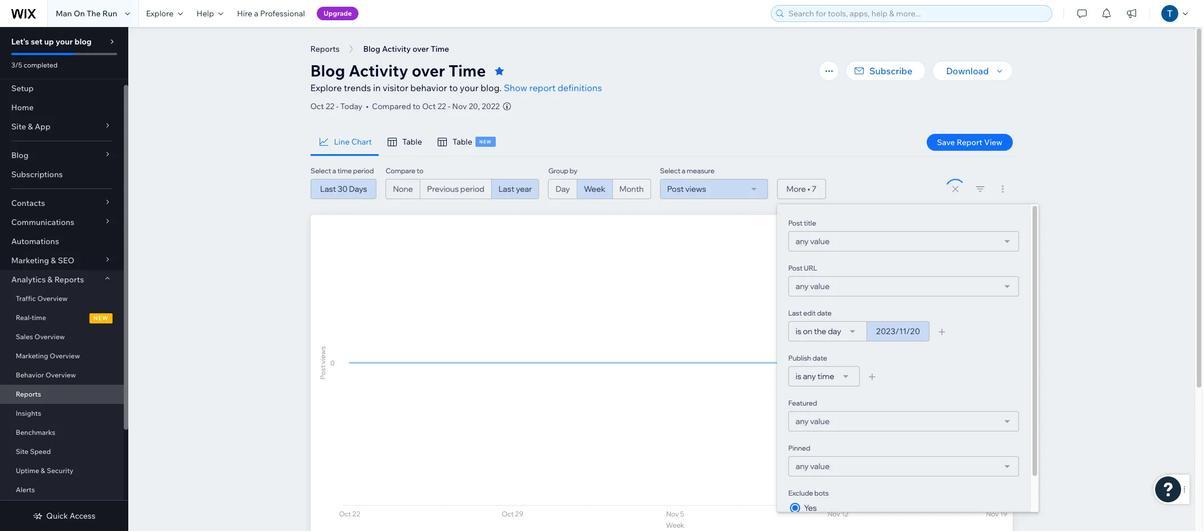 Task type: locate. For each thing, give the bounding box(es) containing it.
1 table from the left
[[403, 137, 422, 147]]

reports down upgrade button on the top left
[[311, 44, 340, 54]]

tab list
[[311, 128, 664, 156]]

0 horizontal spatial explore
[[146, 8, 174, 19]]

1 22 from the left
[[326, 101, 334, 111]]

time
[[32, 314, 46, 322]]

explore for explore
[[146, 8, 174, 19]]

line
[[334, 137, 350, 147]]

3/5
[[11, 61, 22, 69]]

0 vertical spatial site
[[11, 122, 26, 132]]

1 vertical spatial blog
[[311, 61, 345, 81]]

access
[[70, 511, 96, 521]]

over
[[413, 44, 429, 54], [412, 61, 445, 81]]

overview inside "link"
[[46, 371, 76, 380]]

blog up in
[[363, 44, 381, 54]]

report
[[530, 82, 556, 93]]

0 vertical spatial reports
[[311, 44, 340, 54]]

reports for reports button
[[311, 44, 340, 54]]

reports down the 'seo'
[[54, 275, 84, 285]]

explore for explore trends in visitor behavior to your blog.
[[311, 82, 342, 93]]

0 vertical spatial explore
[[146, 8, 174, 19]]

communications button
[[0, 213, 124, 232]]

0 horizontal spatial blog
[[11, 150, 28, 160]]

0 vertical spatial to
[[449, 82, 458, 93]]

0 horizontal spatial -
[[336, 101, 339, 111]]

overview for traffic overview
[[37, 294, 68, 303]]

home
[[11, 102, 34, 113]]

& down marketing & seo
[[47, 275, 53, 285]]

& for analytics
[[47, 275, 53, 285]]

over inside "button"
[[413, 44, 429, 54]]

analytics
[[11, 275, 46, 285]]

1 vertical spatial to
[[413, 101, 421, 111]]

1 horizontal spatial explore
[[311, 82, 342, 93]]

a
[[254, 8, 258, 19]]

download button
[[933, 61, 1013, 81]]

site speed
[[16, 448, 51, 456]]

0 vertical spatial activity
[[382, 44, 411, 54]]

marketing & seo
[[11, 256, 74, 266]]

0 horizontal spatial 22
[[326, 101, 334, 111]]

0 vertical spatial time
[[431, 44, 449, 54]]

1 horizontal spatial new
[[480, 139, 492, 145]]

1 horizontal spatial your
[[460, 82, 479, 93]]

0 horizontal spatial new
[[93, 315, 109, 322]]

2 vertical spatial blog
[[11, 150, 28, 160]]

show report definitions
[[504, 82, 602, 93]]

hire a professional
[[237, 8, 305, 19]]

& inside "site & app" dropdown button
[[28, 122, 33, 132]]

22 left today
[[326, 101, 334, 111]]

20,
[[469, 101, 480, 111]]

reports up insights
[[16, 390, 41, 399]]

quick
[[46, 511, 68, 521]]

& inside marketing & seo popup button
[[51, 256, 56, 266]]

insights
[[16, 409, 41, 418]]

overview for behavior overview
[[46, 371, 76, 380]]

- left today
[[336, 101, 339, 111]]

- left nov
[[448, 101, 451, 111]]

set
[[31, 37, 42, 47]]

1 vertical spatial reports
[[54, 275, 84, 285]]

uptime & security link
[[0, 462, 124, 481]]

1 horizontal spatial oct
[[422, 101, 436, 111]]

blog activity over time up explore trends in visitor behavior to your blog.
[[363, 44, 449, 54]]

uptime & security
[[16, 467, 73, 475]]

uptime
[[16, 467, 39, 475]]

site & app
[[11, 122, 50, 132]]

subscriptions
[[11, 169, 63, 180]]

0 horizontal spatial table
[[403, 137, 422, 147]]

2 22 from the left
[[438, 101, 446, 111]]

overview up the marketing overview
[[35, 333, 65, 341]]

alerts
[[16, 486, 35, 494]]

overview down sales overview link
[[50, 352, 80, 360]]

your up 20,
[[460, 82, 479, 93]]

&
[[28, 122, 33, 132], [51, 256, 56, 266], [47, 275, 53, 285], [41, 467, 45, 475]]

site inside dropdown button
[[11, 122, 26, 132]]

reports link
[[0, 385, 124, 404]]

table
[[403, 137, 422, 147], [453, 137, 473, 147]]

to
[[449, 82, 458, 93], [413, 101, 421, 111]]

& inside uptime & security link
[[41, 467, 45, 475]]

quick access
[[46, 511, 96, 521]]

save report view button
[[927, 134, 1013, 151]]

0 vertical spatial your
[[56, 37, 73, 47]]

completed
[[24, 61, 58, 69]]

behavior
[[411, 82, 447, 93]]

1 vertical spatial marketing
[[16, 352, 48, 360]]

blog activity over time
[[363, 44, 449, 54], [311, 61, 486, 81]]

2 horizontal spatial blog
[[363, 44, 381, 54]]

to down explore trends in visitor behavior to your blog.
[[413, 101, 421, 111]]

new inside sidebar element
[[93, 315, 109, 322]]

marketing overview link
[[0, 347, 124, 366]]

activity
[[382, 44, 411, 54], [349, 61, 408, 81]]

marketing & seo button
[[0, 251, 124, 270]]

time up behavior
[[431, 44, 449, 54]]

sales overview link
[[0, 328, 124, 347]]

0 vertical spatial new
[[480, 139, 492, 145]]

0 horizontal spatial your
[[56, 37, 73, 47]]

blog activity over time inside "button"
[[363, 44, 449, 54]]

22 left nov
[[438, 101, 446, 111]]

1 horizontal spatial blog
[[311, 61, 345, 81]]

1 vertical spatial your
[[460, 82, 479, 93]]

oct left today
[[311, 101, 324, 111]]

hire
[[237, 8, 252, 19]]

to up nov
[[449, 82, 458, 93]]

& right uptime
[[41, 467, 45, 475]]

speed
[[30, 448, 51, 456]]

your right the up
[[56, 37, 73, 47]]

oct
[[311, 101, 324, 111], [422, 101, 436, 111]]

2 vertical spatial reports
[[16, 390, 41, 399]]

explore trends in visitor behavior to your blog.
[[311, 82, 502, 93]]

activity up visitor
[[382, 44, 411, 54]]

oct 22 - today • compared to oct 22 - nov 20, 2022
[[311, 101, 500, 111]]

& for marketing
[[51, 256, 56, 266]]

overview
[[37, 294, 68, 303], [35, 333, 65, 341], [50, 352, 80, 360], [46, 371, 76, 380]]

new down 2022
[[480, 139, 492, 145]]

your
[[56, 37, 73, 47], [460, 82, 479, 93]]

nov
[[452, 101, 467, 111]]

1 vertical spatial over
[[412, 61, 445, 81]]

upgrade
[[324, 9, 352, 17]]

2 horizontal spatial reports
[[311, 44, 340, 54]]

2 table from the left
[[453, 137, 473, 147]]

behavior overview link
[[0, 366, 124, 385]]

2022
[[482, 101, 500, 111]]

1 vertical spatial time
[[449, 61, 486, 81]]

save
[[937, 137, 956, 147]]

today
[[341, 101, 363, 111]]

marketing inside popup button
[[11, 256, 49, 266]]

1 horizontal spatial -
[[448, 101, 451, 111]]

run
[[102, 8, 117, 19]]

marketing for marketing & seo
[[11, 256, 49, 266]]

reports for the reports link
[[16, 390, 41, 399]]

tab list containing line chart
[[311, 128, 664, 156]]

site left "speed"
[[16, 448, 28, 456]]

Search for tools, apps, help & more... field
[[785, 6, 1049, 21]]

0 vertical spatial blog activity over time
[[363, 44, 449, 54]]

reports
[[311, 44, 340, 54], [54, 275, 84, 285], [16, 390, 41, 399]]

download
[[947, 65, 990, 77]]

explore left help
[[146, 8, 174, 19]]

table inside "button"
[[403, 137, 422, 147]]

oct down behavior
[[422, 101, 436, 111]]

table down nov
[[453, 137, 473, 147]]

2 - from the left
[[448, 101, 451, 111]]

0 vertical spatial blog
[[363, 44, 381, 54]]

seo
[[58, 256, 74, 266]]

reports inside button
[[311, 44, 340, 54]]

explore left 'trends'
[[311, 82, 342, 93]]

new
[[480, 139, 492, 145], [93, 315, 109, 322]]

site down home
[[11, 122, 26, 132]]

time up the "blog."
[[449, 61, 486, 81]]

blog up the subscriptions on the top of page
[[11, 150, 28, 160]]

show report definitions button
[[504, 81, 602, 95]]

1 oct from the left
[[311, 101, 324, 111]]

home link
[[0, 98, 124, 117]]

man
[[56, 8, 72, 19]]

analytics & reports
[[11, 275, 84, 285]]

1 horizontal spatial reports
[[54, 275, 84, 285]]

line chart button
[[311, 128, 379, 156]]

sidebar element
[[0, 27, 128, 532]]

new up sales overview link
[[93, 315, 109, 322]]

1 vertical spatial explore
[[311, 82, 342, 93]]

overview down analytics & reports on the left bottom of the page
[[37, 294, 68, 303]]

overview for marketing overview
[[50, 352, 80, 360]]

1 vertical spatial new
[[93, 315, 109, 322]]

behavior
[[16, 371, 44, 380]]

subscribe
[[870, 65, 913, 77]]

0 horizontal spatial reports
[[16, 390, 41, 399]]

blog down reports button
[[311, 61, 345, 81]]

& inside analytics & reports popup button
[[47, 275, 53, 285]]

1 vertical spatial site
[[16, 448, 28, 456]]

& left the 'seo'
[[51, 256, 56, 266]]

chart
[[352, 137, 372, 147]]

& left app on the left top
[[28, 122, 33, 132]]

reports inside popup button
[[54, 275, 84, 285]]

marketing up analytics
[[11, 256, 49, 266]]

let's
[[11, 37, 29, 47]]

1 horizontal spatial table
[[453, 137, 473, 147]]

table down the oct 22 - today • compared to oct 22 - nov 20, 2022
[[403, 137, 422, 147]]

0 horizontal spatial oct
[[311, 101, 324, 111]]

overview down marketing overview link
[[46, 371, 76, 380]]

0 vertical spatial over
[[413, 44, 429, 54]]

0 vertical spatial marketing
[[11, 256, 49, 266]]

marketing
[[11, 256, 49, 266], [16, 352, 48, 360]]

& for uptime
[[41, 467, 45, 475]]

3/5 completed
[[11, 61, 58, 69]]

marketing up behavior
[[16, 352, 48, 360]]

upgrade button
[[317, 7, 359, 20]]

real-
[[16, 314, 32, 322]]

blog
[[363, 44, 381, 54], [311, 61, 345, 81], [11, 150, 28, 160]]

activity up in
[[349, 61, 408, 81]]

blog activity over time up visitor
[[311, 61, 486, 81]]

1 horizontal spatial 22
[[438, 101, 446, 111]]

activity inside "button"
[[382, 44, 411, 54]]

22
[[326, 101, 334, 111], [438, 101, 446, 111]]



Task type: describe. For each thing, give the bounding box(es) containing it.
subscribe button
[[846, 61, 926, 81]]

help
[[197, 8, 214, 19]]

0 horizontal spatial to
[[413, 101, 421, 111]]

insights link
[[0, 404, 124, 423]]

traffic
[[16, 294, 36, 303]]

let's set up your blog
[[11, 37, 92, 47]]

hire a professional link
[[230, 0, 312, 27]]

traffic overview link
[[0, 289, 124, 309]]

professional
[[260, 8, 305, 19]]

view
[[985, 137, 1003, 147]]

1 vertical spatial blog activity over time
[[311, 61, 486, 81]]

blog inside "button"
[[363, 44, 381, 54]]

& for site
[[28, 122, 33, 132]]

time inside blog activity over time "button"
[[431, 44, 449, 54]]

quick access button
[[33, 511, 96, 521]]

1 horizontal spatial to
[[449, 82, 458, 93]]

blog.
[[481, 82, 502, 93]]

up
[[44, 37, 54, 47]]

blog activity over time button
[[358, 41, 455, 57]]

sales overview
[[16, 333, 65, 341]]

contacts
[[11, 198, 45, 208]]

save report view
[[937, 137, 1003, 147]]

setup
[[11, 83, 34, 93]]

automations link
[[0, 232, 124, 251]]

definitions
[[558, 82, 602, 93]]

trends
[[344, 82, 371, 93]]

on
[[74, 8, 85, 19]]

help button
[[190, 0, 230, 27]]

line chart
[[334, 137, 372, 147]]

subscriptions link
[[0, 165, 124, 184]]

1 vertical spatial activity
[[349, 61, 408, 81]]

behavior overview
[[16, 371, 76, 380]]

sales
[[16, 333, 33, 341]]

app
[[35, 122, 50, 132]]

security
[[47, 467, 73, 475]]

man on the run
[[56, 8, 117, 19]]

visitor
[[383, 82, 409, 93]]

benchmarks
[[16, 429, 55, 437]]

contacts button
[[0, 194, 124, 213]]

site & app button
[[0, 117, 124, 136]]

2 oct from the left
[[422, 101, 436, 111]]

blog inside popup button
[[11, 150, 28, 160]]

in
[[373, 82, 381, 93]]

automations
[[11, 236, 59, 247]]

show
[[504, 82, 528, 93]]

report
[[957, 137, 983, 147]]

benchmarks link
[[0, 423, 124, 443]]

your inside sidebar element
[[56, 37, 73, 47]]

communications
[[11, 217, 74, 227]]

blog button
[[0, 146, 124, 165]]

table button
[[379, 128, 429, 156]]

alerts link
[[0, 481, 124, 500]]

site speed link
[[0, 443, 124, 462]]

blog
[[75, 37, 92, 47]]

1 - from the left
[[336, 101, 339, 111]]

marketing for marketing overview
[[16, 352, 48, 360]]

traffic overview
[[16, 294, 68, 303]]

site for site & app
[[11, 122, 26, 132]]

analytics & reports button
[[0, 270, 124, 289]]

the
[[87, 8, 101, 19]]

site for site speed
[[16, 448, 28, 456]]

•
[[366, 101, 369, 111]]

setup link
[[0, 79, 124, 98]]

overview for sales overview
[[35, 333, 65, 341]]

marketing overview
[[16, 352, 80, 360]]



Task type: vqa. For each thing, say whether or not it's contained in the screenshot.
the leftmost 'Apps'
no



